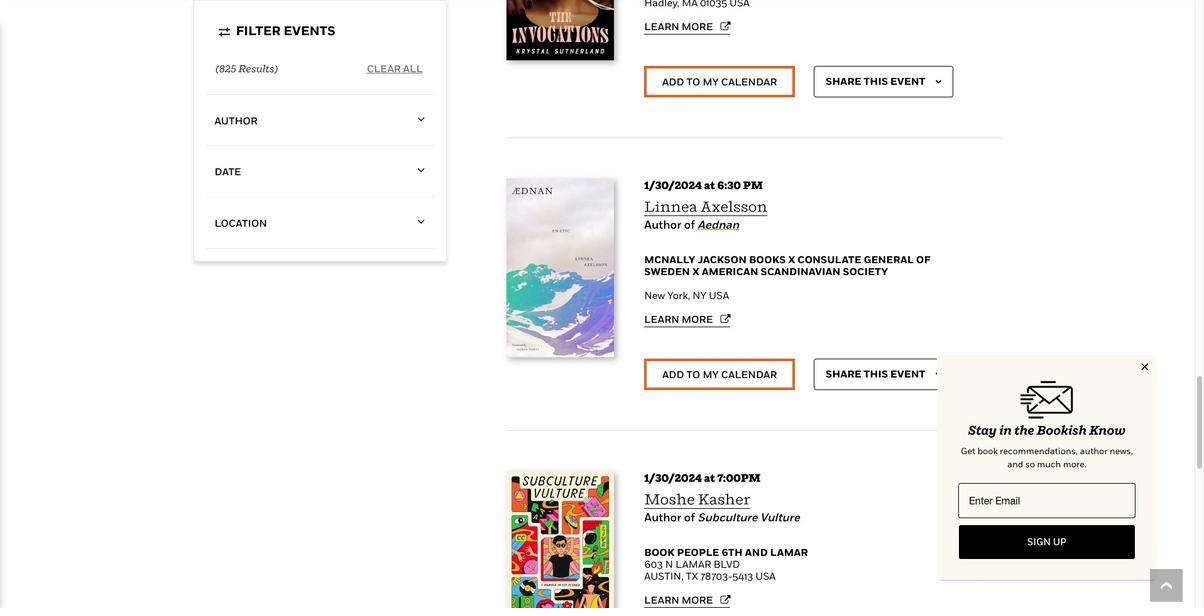 Task type: locate. For each thing, give the bounding box(es) containing it.
get book recommendations, author news, and so much more.
[[961, 446, 1133, 470]]

1 vertical spatial usa
[[756, 570, 776, 583]]

books
[[749, 254, 786, 266]]

2 add from the top
[[663, 369, 684, 381]]

1 vertical spatial learn more link
[[645, 313, 731, 326]]

1 vertical spatial this
[[864, 368, 888, 380]]

×
[[1141, 356, 1150, 374]]

mcnally jackson books x consulate general of sweden x american scandinavian society
[[645, 254, 931, 278]]

date
[[215, 165, 241, 178]]

x right books
[[788, 254, 795, 266]]

2 vertical spatial learn more link
[[645, 594, 731, 607]]

at up moshe kasher link
[[704, 472, 715, 485]]

of for consulate
[[916, 254, 931, 266]]

1/30/2024 for linnea
[[645, 179, 702, 192]]

2 vertical spatial learn
[[645, 594, 680, 607]]

1 vertical spatial add
[[663, 369, 684, 381]]

0 vertical spatial learn
[[645, 20, 680, 33]]

2 vertical spatial more
[[682, 594, 713, 607]]

filter events
[[236, 23, 336, 38]]

author down linnea
[[645, 218, 682, 232]]

0 vertical spatial share
[[826, 75, 862, 87]]

of inside '1/30/2024 at 7:00pm moshe kasher author of subculture vulture'
[[684, 511, 695, 524]]

the
[[1015, 423, 1035, 438]]

0 vertical spatial learn more
[[645, 20, 713, 33]]

1 angle up image from the top
[[418, 114, 425, 126]]

author inside '1/30/2024 at 7:00pm moshe kasher author of subculture vulture'
[[645, 511, 682, 524]]

at inside 1/30/2024 at 6:30 pm linnea axelsson author of aednan
[[704, 179, 715, 192]]

share this event
[[826, 75, 926, 87], [826, 368, 926, 380]]

2 angle up image from the top
[[418, 165, 425, 177]]

vulture
[[760, 511, 800, 524]]

2 learn more link from the top
[[645, 313, 731, 326]]

3 learn more from the top
[[645, 594, 713, 607]]

1 to from the top
[[687, 76, 701, 88]]

usa right ny
[[709, 289, 729, 302]]

0 vertical spatial add to my calendar
[[663, 76, 777, 88]]

more for linnea axelsson
[[682, 313, 713, 326]]

2 vertical spatial learn more
[[645, 594, 713, 607]]

learn for moshe kasher
[[645, 594, 680, 607]]

lamar right n
[[676, 558, 711, 571]]

, left tx
[[681, 570, 684, 583]]

0 vertical spatial share this event
[[826, 75, 926, 87]]

sign up button
[[959, 525, 1136, 560]]

learn
[[645, 20, 680, 33], [645, 313, 680, 326], [645, 594, 680, 607]]

3 more from the top
[[682, 594, 713, 607]]

1/30/2024 up "moshe"
[[645, 472, 702, 485]]

share
[[826, 75, 862, 87], [826, 368, 862, 380]]

linnea axelsson link
[[645, 198, 768, 217]]

author down "moshe"
[[645, 511, 682, 524]]

angle up image down all
[[418, 114, 425, 126]]

0 vertical spatial at
[[704, 179, 715, 192]]

axelsson
[[701, 198, 768, 215]]

tx
[[686, 570, 698, 583]]

add
[[663, 76, 684, 88], [663, 369, 684, 381]]

learn more
[[645, 20, 713, 33], [645, 313, 713, 326], [645, 594, 713, 607]]

2 to from the top
[[687, 369, 701, 381]]

angle up image up angle up icon
[[418, 165, 425, 177]]

0 vertical spatial to
[[687, 76, 701, 88]]

1 vertical spatial to
[[687, 369, 701, 381]]

to
[[687, 76, 701, 88], [687, 369, 701, 381]]

news,
[[1110, 446, 1133, 456]]

1 vertical spatial my
[[703, 369, 719, 381]]

society
[[843, 265, 888, 278]]

1/30/2024 inside '1/30/2024 at 7:00pm moshe kasher author of subculture vulture'
[[645, 472, 702, 485]]

2 my from the top
[[703, 369, 719, 381]]

1 event from the top
[[891, 75, 926, 87]]

author
[[215, 114, 258, 127], [645, 218, 682, 232], [645, 511, 682, 524]]

n
[[666, 558, 673, 571]]

so
[[1026, 459, 1035, 470]]

x up ny
[[693, 265, 700, 278]]

learn more for moshe kasher
[[645, 594, 713, 607]]

2 learn more from the top
[[645, 313, 713, 326]]

1 vertical spatial learn
[[645, 313, 680, 326]]

calendar
[[721, 76, 777, 88], [721, 369, 777, 381]]

1 vertical spatial calendar
[[721, 369, 777, 381]]

of right general
[[916, 254, 931, 266]]

3 learn from the top
[[645, 594, 680, 607]]

2 at from the top
[[704, 472, 715, 485]]

author up "date"
[[215, 114, 258, 127]]

,
[[688, 289, 690, 302], [681, 570, 684, 583]]

angle up image
[[418, 114, 425, 126], [418, 165, 425, 177]]

book
[[645, 546, 675, 559]]

0 horizontal spatial ,
[[681, 570, 684, 583]]

1 vertical spatial learn more
[[645, 313, 713, 326]]

consulate
[[798, 254, 862, 266]]

lamar right and
[[770, 546, 808, 559]]

1 vertical spatial ,
[[681, 570, 684, 583]]

usa inside 'book people 6th and lamar 603 n lamar blvd austin , tx 78703-5413 usa'
[[756, 570, 776, 583]]

at left 6:30
[[704, 179, 715, 192]]

more
[[682, 20, 713, 33], [682, 313, 713, 326], [682, 594, 713, 607]]

and
[[1008, 459, 1024, 470]]

1 vertical spatial of
[[916, 254, 931, 266]]

1 horizontal spatial ,
[[688, 289, 690, 302]]

1 learn more link from the top
[[645, 20, 731, 33]]

0 vertical spatial author
[[215, 114, 258, 127]]

2 vertical spatial of
[[684, 511, 695, 524]]

of inside mcnally jackson books x consulate general of sweden x american scandinavian society
[[916, 254, 931, 266]]

york
[[668, 289, 688, 302]]

1 horizontal spatial usa
[[756, 570, 776, 583]]

1 vertical spatial more
[[682, 313, 713, 326]]

1 1/30/2024 from the top
[[645, 179, 702, 192]]

0 vertical spatial calendar
[[721, 76, 777, 88]]

0 vertical spatial 1/30/2024
[[645, 179, 702, 192]]

0 vertical spatial this
[[864, 75, 888, 87]]

1 learn from the top
[[645, 20, 680, 33]]

0 vertical spatial ,
[[688, 289, 690, 302]]

aednan image
[[506, 179, 614, 358]]

2 vertical spatial author
[[645, 511, 682, 524]]

pm
[[743, 179, 763, 192]]

1/30/2024 up linnea
[[645, 179, 702, 192]]

0 vertical spatial of
[[684, 218, 695, 232]]

know
[[1090, 423, 1126, 438]]

kasher
[[698, 491, 751, 508]]

mcnally
[[645, 254, 696, 266]]

angle up image for author
[[418, 114, 425, 126]]

of
[[684, 218, 695, 232], [916, 254, 931, 266], [684, 511, 695, 524]]

0 horizontal spatial usa
[[709, 289, 729, 302]]

1 learn more from the top
[[645, 20, 713, 33]]

learn more for linnea axelsson
[[645, 313, 713, 326]]

at for kasher
[[704, 472, 715, 485]]

0 vertical spatial my
[[703, 76, 719, 88]]

1 vertical spatial event
[[891, 368, 926, 380]]

austin
[[645, 570, 681, 583]]

bookish
[[1037, 423, 1087, 438]]

author
[[1080, 446, 1108, 456]]

2 1/30/2024 from the top
[[645, 472, 702, 485]]

angle up image
[[418, 216, 425, 228]]

1 vertical spatial angle up image
[[418, 165, 425, 177]]

2 learn from the top
[[645, 313, 680, 326]]

1 at from the top
[[704, 179, 715, 192]]

2 more from the top
[[682, 313, 713, 326]]

aednan
[[698, 218, 739, 232]]

x
[[788, 254, 795, 266], [693, 265, 700, 278]]

lamar
[[770, 546, 808, 559], [676, 558, 711, 571]]

3 learn more link from the top
[[645, 594, 731, 607]]

at
[[704, 179, 715, 192], [704, 472, 715, 485]]

at inside '1/30/2024 at 7:00pm moshe kasher author of subculture vulture'
[[704, 472, 715, 485]]

event
[[891, 75, 926, 87], [891, 368, 926, 380]]

jackson
[[698, 254, 747, 266]]

learn more link
[[645, 20, 731, 33], [645, 313, 731, 326], [645, 594, 731, 607]]

clear all
[[367, 62, 423, 74]]

usa right 5413
[[756, 570, 776, 583]]

1 add to my calendar from the top
[[663, 76, 777, 88]]

recommendations,
[[1000, 446, 1078, 456]]

1 vertical spatial author
[[645, 218, 682, 232]]

2 add to my calendar from the top
[[663, 369, 777, 381]]

, left ny
[[688, 289, 690, 302]]

1 vertical spatial add to my calendar
[[663, 369, 777, 381]]

new
[[645, 289, 665, 302]]

1 vertical spatial 1/30/2024
[[645, 472, 702, 485]]

this
[[864, 75, 888, 87], [864, 368, 888, 380]]

sign
[[1028, 536, 1051, 548]]

location
[[215, 217, 267, 229]]

0 vertical spatial angle up image
[[418, 114, 425, 126]]

1/30/2024 at 7:00pm moshe kasher author of subculture vulture
[[645, 472, 800, 524]]

my
[[703, 76, 719, 88], [703, 369, 719, 381]]

0 vertical spatial learn more link
[[645, 20, 731, 33]]

much
[[1038, 459, 1061, 470]]

subculture
[[698, 511, 758, 524]]

of down linnea axelsson link
[[684, 218, 695, 232]]

1 vertical spatial at
[[704, 472, 715, 485]]

add to my calendar
[[663, 76, 777, 88], [663, 369, 777, 381]]

0 vertical spatial event
[[891, 75, 926, 87]]

1 vertical spatial share this event
[[826, 368, 926, 380]]

usa
[[709, 289, 729, 302], [756, 570, 776, 583]]

5413
[[733, 570, 753, 583]]

1/30/2024 inside 1/30/2024 at 6:30 pm linnea axelsson author of aednan
[[645, 179, 702, 192]]

aednan link
[[698, 218, 739, 232]]

0 vertical spatial more
[[682, 20, 713, 33]]

78703-
[[701, 570, 733, 583]]

603
[[645, 558, 663, 571]]

1 my from the top
[[703, 76, 719, 88]]

of down moshe kasher link
[[684, 511, 695, 524]]

0 vertical spatial add
[[663, 76, 684, 88]]

1/30/2024
[[645, 179, 702, 192], [645, 472, 702, 485]]

book people 6th and lamar 603 n lamar blvd austin , tx 78703-5413 usa
[[645, 546, 808, 583]]

1 vertical spatial share
[[826, 368, 862, 380]]

(825 results)
[[216, 62, 278, 75]]

new york , ny usa
[[645, 289, 729, 302]]



Task type: vqa. For each thing, say whether or not it's contained in the screenshot.
third the more from the bottom
yes



Task type: describe. For each thing, give the bounding box(es) containing it.
get
[[961, 446, 976, 456]]

blvd
[[714, 558, 740, 571]]

of for kasher
[[684, 511, 695, 524]]

author inside 1/30/2024 at 6:30 pm linnea axelsson author of aednan
[[645, 218, 682, 232]]

1 share from the top
[[826, 75, 862, 87]]

scandinavian
[[761, 265, 841, 278]]

of inside 1/30/2024 at 6:30 pm linnea axelsson author of aednan
[[684, 218, 695, 232]]

6th
[[722, 546, 743, 559]]

7:00pm
[[718, 472, 761, 485]]

2 event from the top
[[891, 368, 926, 380]]

moshe
[[645, 491, 695, 508]]

1 horizontal spatial x
[[788, 254, 795, 266]]

results)
[[238, 62, 278, 75]]

Enter Email email field
[[959, 483, 1136, 519]]

1 horizontal spatial lamar
[[770, 546, 808, 559]]

people
[[677, 546, 720, 559]]

events
[[284, 23, 336, 38]]

× button
[[1141, 356, 1150, 374]]

sweden
[[645, 265, 690, 278]]

more for moshe kasher
[[682, 594, 713, 607]]

2 this from the top
[[864, 368, 888, 380]]

, inside 'book people 6th and lamar 603 n lamar blvd austin , tx 78703-5413 usa'
[[681, 570, 684, 583]]

2 calendar from the top
[[721, 369, 777, 381]]

1/30/2024 for kasher
[[645, 472, 702, 485]]

learn for linnea axelsson
[[645, 313, 680, 326]]

learn more link for moshe kasher
[[645, 594, 731, 607]]

subculture vulture link
[[698, 511, 800, 524]]

filter events image
[[218, 28, 230, 37]]

moshe kasher link
[[645, 491, 751, 509]]

1 add from the top
[[663, 76, 684, 88]]

american
[[702, 265, 759, 278]]

linnea
[[645, 198, 698, 215]]

and
[[745, 546, 768, 559]]

more.
[[1063, 459, 1087, 470]]

subculture vulture image
[[506, 472, 614, 609]]

learn more link for linnea axelsson
[[645, 313, 731, 326]]

sign up
[[1028, 536, 1067, 548]]

1 more from the top
[[682, 20, 713, 33]]

at for linnea
[[704, 179, 715, 192]]

stay
[[969, 423, 997, 438]]

2 share from the top
[[826, 368, 862, 380]]

filter
[[236, 23, 281, 38]]

book
[[978, 446, 998, 456]]

all
[[403, 62, 423, 74]]

up
[[1053, 536, 1067, 548]]

1 calendar from the top
[[721, 76, 777, 88]]

0 vertical spatial usa
[[709, 289, 729, 302]]

2 share this event from the top
[[826, 368, 926, 380]]

stay in the bookish know
[[969, 423, 1126, 438]]

clear
[[367, 62, 401, 74]]

(825
[[216, 62, 236, 75]]

1 share this event from the top
[[826, 75, 926, 87]]

ny
[[693, 289, 707, 302]]

1 this from the top
[[864, 75, 888, 87]]

0 horizontal spatial x
[[693, 265, 700, 278]]

0 horizontal spatial lamar
[[676, 558, 711, 571]]

general
[[864, 254, 914, 266]]

1/30/2024 at 6:30 pm linnea axelsson author of aednan
[[645, 179, 768, 232]]

angle up image for date
[[418, 165, 425, 177]]

in
[[1000, 423, 1012, 438]]

6:30
[[718, 179, 741, 192]]

the invocations image
[[506, 0, 614, 60]]



